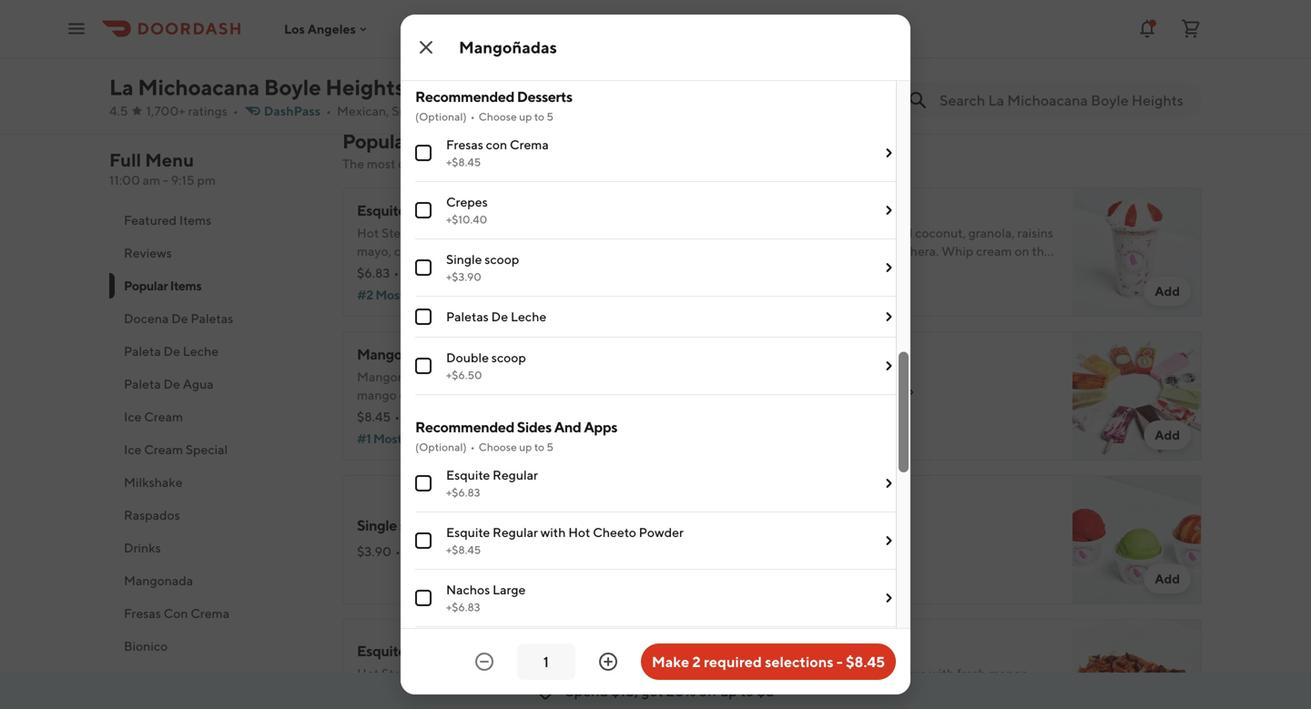 Task type: vqa. For each thing, say whether or not it's contained in the screenshot.
bottom the johns
no



Task type: locate. For each thing, give the bounding box(es) containing it.
1 +$6.83 from the top
[[446, 486, 480, 499]]

paleta for paleta de leche
[[124, 344, 161, 359]]

0 horizontal spatial hot
[[492, 642, 517, 660]]

ice inside "button"
[[124, 442, 142, 457]]

1 vertical spatial popular
[[124, 278, 168, 293]]

con for fresas con crema +$8.45
[[486, 137, 507, 152]]

serve
[[794, 225, 827, 240]]

1 paleta from the top
[[124, 344, 161, 359]]

items up commonly
[[415, 129, 464, 153]]

0 horizontal spatial mangonada
[[124, 573, 193, 588]]

up for recommended
[[519, 110, 532, 123]]

1 choose from the top
[[479, 110, 517, 123]]

doordash
[[864, 23, 914, 36], [1150, 23, 1200, 36]]

cheeto inside esquite regular with hot cheeto powder +$8.45
[[593, 525, 636, 540]]

de inside the paleta de agua 'button'
[[163, 377, 180, 392]]

con for fresas con crema serve with shredded coconut, granola, raisins and home made lechera. whip cream on the side upon request.
[[838, 202, 862, 219]]

fresh right sorbet
[[575, 369, 604, 384]]

regular down the recommended sides and apps (optional) • choose up to 5
[[493, 468, 538, 483]]

4.5 up of 5 stars
[[375, 6, 402, 27]]

crema up items
[[510, 137, 549, 152]]

single
[[446, 252, 482, 267], [357, 517, 397, 534]]

$8.45 right selections
[[846, 653, 885, 671]]

regular for esquite regular +$6.83
[[493, 468, 538, 483]]

request.
[[853, 262, 900, 277]]

2 +$6.83 from the top
[[446, 601, 480, 614]]

open menu image
[[66, 18, 87, 40]]

2 choose from the top
[[479, 441, 517, 453]]

(optional) inside the recommended sides and apps (optional) • choose up to 5
[[415, 441, 467, 453]]

ice inside button
[[124, 409, 142, 424]]

2 vertical spatial up
[[720, 682, 737, 700]]

(98)
[[447, 265, 471, 280]]

90% (108)
[[420, 409, 479, 424]]

con inside fresas con crema +$8.45
[[486, 137, 507, 152]]

2 paleta from the top
[[124, 377, 161, 392]]

large
[[493, 582, 526, 597], [861, 642, 898, 660]]

items inside button
[[179, 213, 211, 228]]

- inside button
[[837, 653, 843, 671]]

1 vertical spatial large
[[861, 642, 898, 660]]

0 vertical spatial paletas de leche
[[446, 309, 546, 324]]

0 vertical spatial paleta
[[124, 344, 161, 359]]

1 vertical spatial leche
[[183, 344, 219, 359]]

hot
[[568, 525, 590, 540], [492, 642, 517, 660]]

+$6.83 inside nachos large +$6.83
[[446, 601, 480, 614]]

mangoñadas inside mangoñadas mangonada serve with mango sorbet fresh mango chunks, chamoy, tajin, tamarind candies, fresh lime, amd tamaring stick
[[357, 346, 440, 363]]

0 vertical spatial choose
[[479, 110, 517, 123]]

dashpass •
[[264, 103, 331, 118]]

$8.45 down mango
[[357, 409, 391, 424]]

docena de paletas
[[124, 311, 233, 326]]

con
[[164, 606, 188, 621]]

paletas de leche
[[446, 309, 546, 324], [794, 384, 904, 401]]

ice cream
[[124, 409, 183, 424]]

de inside recommended desserts group
[[491, 309, 508, 324]]

scoop inside single scoop +$3.90
[[485, 252, 519, 267]]

popular for popular items
[[124, 278, 168, 293]]

0 vertical spatial hot
[[568, 525, 590, 540]]

single up $3.90 •
[[357, 517, 397, 534]]

$5
[[757, 682, 775, 700]]

ice down paleta de agua
[[124, 409, 142, 424]]

boyle
[[264, 74, 321, 100]]

0 vertical spatial (optional)
[[415, 110, 467, 123]]

0 vertical spatial cream
[[144, 409, 183, 424]]

single up +$3.90
[[446, 252, 482, 267]]

+$8.45 up crepes
[[446, 156, 481, 168]]

fresas for fresas con crema +$8.45
[[446, 137, 483, 152]]

80%
[[857, 265, 883, 280]]

recommended inside recommended desserts (optional) • choose up to 5
[[415, 88, 514, 105]]

0 horizontal spatial order
[[917, 23, 946, 36]]

scoop for single scoop
[[399, 517, 438, 534]]

to left $5
[[740, 682, 754, 700]]

up inside recommended desserts (optional) • choose up to 5
[[519, 110, 532, 123]]

close mangoñadas image
[[415, 36, 437, 58]]

0 horizontal spatial fresh
[[407, 406, 436, 421]]

stick
[[551, 406, 578, 421]]

+$6.83 for nachos large
[[446, 601, 480, 614]]

fresas con crema +$8.45
[[446, 137, 549, 168]]

Paletas De Leche checkbox
[[415, 309, 432, 325]]

esquite regular with hot cheeto powder +$8.45
[[446, 525, 684, 556]]

large inside nachos large +$6.83
[[493, 582, 526, 597]]

0 vertical spatial recommended
[[415, 88, 514, 105]]

mangonada up mango
[[357, 369, 426, 384]]

2 (optional) from the top
[[415, 441, 467, 453]]

con inside fresas con crema button
[[494, 42, 515, 57]]

1 vertical spatial up
[[519, 441, 532, 453]]

1 vertical spatial single
[[357, 517, 397, 534]]

1 (optional) from the top
[[415, 110, 467, 123]]

1 vertical spatial +$8.45
[[446, 544, 481, 556]]

1 vertical spatial mangonada
[[124, 573, 193, 588]]

0 vertical spatial cheeto
[[593, 525, 636, 540]]

cream inside ice cream button
[[144, 409, 183, 424]]

fresas inside fresas con crema serve with shredded coconut, granola, raisins and home made lechera. whip cream on the side upon request.
[[794, 202, 835, 219]]

choose up esquite regular +$6.83
[[479, 441, 517, 453]]

fresas con crema image
[[1073, 188, 1202, 317]]

single for single scoop
[[357, 517, 397, 534]]

0 horizontal spatial powder
[[570, 642, 620, 660]]

1 horizontal spatial cheeto
[[593, 525, 636, 540]]

add button for fresas con crema
[[1144, 277, 1191, 306]]

fresas inside fresas con crema button
[[456, 42, 492, 57]]

fresas inside fresas con crema +$8.45
[[446, 137, 483, 152]]

double
[[446, 350, 489, 365]]

desserts
[[517, 88, 573, 105]]

crepes
[[446, 194, 488, 209]]

paletas inside recommended desserts group
[[446, 309, 489, 324]]

popular items
[[124, 278, 202, 293]]

1 vertical spatial snacks
[[124, 672, 164, 687]]

con up shredded
[[838, 202, 862, 219]]

0 horizontal spatial cheeto
[[520, 642, 568, 660]]

0 vertical spatial popular
[[342, 129, 411, 153]]

fresh down chunks,
[[407, 406, 436, 421]]

2 ice from the top
[[124, 442, 142, 457]]

(optional) inside recommended desserts (optional) • choose up to 5
[[415, 110, 467, 123]]

coconut,
[[915, 225, 966, 240]]

dashpass
[[264, 103, 321, 118]]

1 vertical spatial fresh
[[407, 406, 436, 421]]

scoop for double scoop +$6.50
[[491, 350, 526, 365]]

2 vertical spatial items
[[170, 278, 202, 293]]

tajin,
[[500, 387, 528, 402]]

esquite for esquite regular with hot cheeto powder +$8.45
[[446, 525, 490, 540]]

ice up milkshake
[[124, 442, 142, 457]]

to inside the recommended sides and apps (optional) • choose up to 5
[[534, 441, 545, 453]]

paleta up ice cream
[[124, 377, 161, 392]]

1 vertical spatial powder
[[570, 642, 620, 660]]

to down 'sides'
[[534, 441, 545, 453]]

fresas up ordered
[[446, 137, 483, 152]]

mangonada down drinks
[[124, 573, 193, 588]]

cream down ice cream
[[144, 442, 183, 457]]

2 +$8.45 from the top
[[446, 544, 481, 556]]

2 vertical spatial scoop
[[399, 517, 438, 534]]

• doordash order
[[858, 23, 946, 36]]

fresas up serve
[[794, 202, 835, 219]]

0 vertical spatial +$6.83
[[446, 486, 480, 499]]

1 horizontal spatial paletas
[[446, 309, 489, 324]]

(optional) left mi
[[415, 110, 467, 123]]

1 vertical spatial to
[[534, 441, 545, 453]]

mangoñadas up recommended desserts (optional) • choose up to 5 in the top left of the page
[[459, 37, 557, 57]]

1 horizontal spatial paletas de leche
[[794, 384, 904, 401]]

de for paleta de leche button
[[163, 344, 180, 359]]

snacks down the bionico
[[124, 672, 164, 687]]

nachos large +$6.83
[[446, 582, 526, 614]]

0 vertical spatial mangoñadas
[[459, 37, 557, 57]]

1 horizontal spatial fresh
[[575, 369, 604, 384]]

popular inside popular items the most commonly ordered items and dishes from this store
[[342, 129, 411, 153]]

0 vertical spatial snacks
[[392, 103, 432, 118]]

1 horizontal spatial mangonada
[[357, 369, 426, 384]]

0 vertical spatial powder
[[639, 525, 684, 540]]

con right +$0.50
[[494, 42, 515, 57]]

recommended down +$0.50
[[415, 88, 514, 105]]

1 horizontal spatial order
[[1203, 23, 1232, 36]]

most right #1
[[373, 431, 402, 446]]

single inside single scoop +$3.90
[[446, 252, 482, 267]]

choose
[[479, 110, 517, 123], [479, 441, 517, 453]]

0 horizontal spatial (44)
[[448, 544, 472, 559]]

large for tostilocos large
[[861, 642, 898, 660]]

(44) right 97%
[[885, 544, 909, 559]]

items up reviews button
[[179, 213, 211, 228]]

esquite inside esquite regular with hot cheeto powder +$8.45
[[446, 525, 490, 540]]

0 vertical spatial to
[[534, 110, 545, 123]]

up down 'sides'
[[519, 441, 532, 453]]

add button
[[707, 277, 754, 306], [1144, 277, 1191, 306], [1144, 421, 1191, 450], [1144, 565, 1191, 594]]

5 down desserts
[[547, 110, 554, 123]]

1 doordash from the left
[[864, 23, 914, 36]]

items up docena de paletas
[[170, 278, 202, 293]]

0 vertical spatial and
[[544, 156, 566, 171]]

0 horizontal spatial and
[[544, 156, 566, 171]]

regular inside esquite regular with hot cheeto powder +$8.45
[[493, 525, 538, 540]]

0 vertical spatial con
[[494, 42, 515, 57]]

side
[[794, 262, 818, 277]]

•
[[858, 23, 862, 36], [1144, 23, 1148, 36], [233, 103, 238, 118], [326, 103, 331, 118], [440, 103, 445, 118], [470, 110, 475, 123], [394, 265, 399, 280], [394, 409, 400, 424], [470, 441, 475, 453], [395, 544, 400, 559]]

0 horizontal spatial snacks
[[124, 672, 164, 687]]

1 horizontal spatial $8.45
[[846, 653, 885, 671]]

(44) for 93% (44)
[[448, 544, 472, 559]]

menu
[[145, 149, 194, 171]]

esquite inside esquite regular +$6.83
[[446, 468, 490, 483]]

mangoñadas inside dialog
[[459, 37, 557, 57]]

full menu 11:00 am - 9:15 pm
[[109, 149, 216, 188]]

mangoñadas dialog
[[401, 0, 911, 709]]

0 horizontal spatial leche
[[183, 344, 219, 359]]

#2
[[357, 287, 373, 302]]

from
[[608, 156, 635, 171]]

sorbet
[[534, 369, 573, 384]]

0 items, open order cart image
[[1180, 18, 1202, 40]]

1 horizontal spatial large
[[861, 642, 898, 660]]

2.1
[[452, 103, 467, 118]]

liked down 80%
[[844, 287, 875, 302]]

chamoy,
[[446, 387, 497, 402]]

agua
[[183, 377, 214, 392]]

hot inside esquite regular with hot cheeto powder +$8.45
[[568, 525, 590, 540]]

0 horizontal spatial paletas de leche
[[446, 309, 546, 324]]

items
[[415, 129, 464, 153], [179, 213, 211, 228], [170, 278, 202, 293]]

regular left decrease quantity by 1 image
[[409, 642, 459, 660]]

1 vertical spatial recommended
[[415, 418, 514, 436]]

and inside fresas con crema serve with shredded coconut, granola, raisins and home made lechera. whip cream on the side upon request.
[[794, 244, 816, 259]]

fresas right close mangoñadas image
[[456, 42, 492, 57]]

+$8.45 right 93%
[[446, 544, 481, 556]]

mangoñadas down paletas de leche checkbox
[[357, 346, 440, 363]]

- right the "am"
[[163, 173, 168, 188]]

to inside recommended desserts (optional) • choose up to 5
[[534, 110, 545, 123]]

1 vertical spatial hot
[[492, 642, 517, 660]]

+$8.45 inside esquite regular with hot cheeto powder +$8.45
[[446, 544, 481, 556]]

1 recommended from the top
[[415, 88, 514, 105]]

regular down commonly
[[409, 202, 459, 219]]

most
[[376, 287, 404, 302], [813, 287, 841, 302], [373, 431, 402, 446]]

full
[[109, 149, 141, 171]]

0 vertical spatial items
[[415, 129, 464, 153]]

cream inside ice cream special "button"
[[144, 442, 183, 457]]

0 horizontal spatial single
[[357, 517, 397, 534]]

1 vertical spatial 5
[[547, 110, 554, 123]]

1 vertical spatial cheeto
[[520, 642, 568, 660]]

scoop inside double scoop +$6.50
[[491, 350, 526, 365]]

paleta de agua button
[[109, 368, 321, 401]]

to down desserts
[[534, 110, 545, 123]]

con up ordered
[[486, 137, 507, 152]]

$8.45 •
[[357, 409, 400, 424]]

of 5 stars
[[367, 63, 410, 76]]

regular down esquite regular +$6.83
[[493, 525, 538, 540]]

0 vertical spatial 4.5
[[375, 6, 402, 27]]

esquite regular +$6.83
[[446, 468, 538, 499]]

up down desserts
[[519, 110, 532, 123]]

most right #3
[[813, 287, 841, 302]]

1 order from the left
[[917, 23, 946, 36]]

candies,
[[357, 406, 404, 421]]

1 vertical spatial and
[[794, 244, 816, 259]]

mango
[[490, 369, 531, 384]]

1 cream from the top
[[144, 409, 183, 424]]

popular up docena
[[124, 278, 168, 293]]

cream for ice cream special
[[144, 442, 183, 457]]

(44) for 97% (44)
[[885, 544, 909, 559]]

1 vertical spatial $8.45
[[846, 653, 885, 671]]

0 horizontal spatial large
[[493, 582, 526, 597]]

crema for fresas con crema +$8.45
[[510, 137, 549, 152]]

1 vertical spatial (optional)
[[415, 441, 467, 453]]

84%
[[419, 265, 444, 280]]

de inside paleta de leche button
[[163, 344, 180, 359]]

popular up most
[[342, 129, 411, 153]]

mangoñadas for mangoñadas mangonada serve with mango sorbet fresh mango chunks, chamoy, tajin, tamarind candies, fresh lime, amd tamaring stick
[[357, 346, 440, 363]]

most right #2
[[376, 287, 404, 302]]

notification bell image
[[1136, 18, 1158, 40]]

up
[[519, 110, 532, 123], [519, 441, 532, 453], [720, 682, 737, 700]]

cheeto for esquite regular with hot cheeto powder
[[520, 642, 568, 660]]

mexican, snacks • 2.1 mi
[[337, 103, 484, 118]]

up right off
[[720, 682, 737, 700]]

#2 most liked
[[357, 287, 438, 302]]

1 horizontal spatial single
[[446, 252, 482, 267]]

ratings
[[188, 103, 227, 118]]

+$6.83 up 93% (44)
[[446, 486, 480, 499]]

fresas up the bionico
[[124, 606, 161, 621]]

0 vertical spatial large
[[493, 582, 526, 597]]

crema down mangonada button
[[191, 606, 230, 621]]

paleta down docena
[[124, 344, 161, 359]]

+$6.83 for esquite regular
[[446, 486, 480, 499]]

single for single scoop +$3.90
[[446, 252, 482, 267]]

stars
[[387, 63, 410, 76]]

1 horizontal spatial -
[[837, 653, 843, 671]]

None checkbox
[[415, 145, 432, 161], [415, 202, 432, 219], [415, 260, 432, 276], [415, 358, 432, 374], [415, 475, 432, 492], [415, 590, 432, 606], [415, 145, 432, 161], [415, 202, 432, 219], [415, 260, 432, 276], [415, 358, 432, 374], [415, 475, 432, 492], [415, 590, 432, 606]]

scoop up 93%
[[399, 517, 438, 534]]

choose up fresas con crema +$8.45
[[479, 110, 517, 123]]

9:15
[[171, 173, 195, 188]]

esquite for esquite regular +$6.83
[[446, 468, 490, 483]]

0 horizontal spatial -
[[163, 173, 168, 188]]

1 horizontal spatial 4.5
[[375, 6, 402, 27]]

0 vertical spatial $8.45
[[357, 409, 391, 424]]

ice for ice cream
[[124, 409, 142, 424]]

2 vertical spatial con
[[838, 202, 862, 219]]

tostilocos
[[794, 642, 858, 660]]

liked down "90%"
[[404, 431, 436, 446]]

1/14/23 • doordash order
[[1104, 23, 1232, 36]]

1 vertical spatial mangoñadas
[[357, 346, 440, 363]]

0 vertical spatial up
[[519, 110, 532, 123]]

80% (88) #3 most liked
[[794, 265, 910, 302]]

(optional) down "90%"
[[415, 441, 467, 453]]

0 vertical spatial -
[[163, 173, 168, 188]]

0 horizontal spatial $8.45
[[357, 409, 391, 424]]

1 vertical spatial con
[[486, 137, 507, 152]]

1 vertical spatial ice
[[124, 442, 142, 457]]

1 horizontal spatial and
[[794, 244, 816, 259]]

mangonada inside mangonada button
[[124, 573, 193, 588]]

1 horizontal spatial hot
[[568, 525, 590, 540]]

items for popular items
[[170, 278, 202, 293]]

0 vertical spatial mangonada
[[357, 369, 426, 384]]

liked up paletas de leche checkbox
[[407, 287, 438, 302]]

84% (98)
[[419, 265, 471, 280]]

1 horizontal spatial leche
[[511, 309, 546, 324]]

to for recommended
[[534, 110, 545, 123]]

large right nachos
[[493, 582, 526, 597]]

paleta inside 'button'
[[124, 377, 161, 392]]

most for mangoñadas
[[373, 431, 402, 446]]

and right items
[[544, 156, 566, 171]]

crema inside fresas con crema serve with shredded coconut, granola, raisins and home made lechera. whip cream on the side upon request.
[[864, 202, 907, 219]]

tamaring
[[497, 406, 548, 421]]

2 (44) from the left
[[885, 544, 909, 559]]

1 vertical spatial -
[[837, 653, 843, 671]]

regular for esquite regular with hot cheeto powder
[[409, 642, 459, 660]]

items inside popular items the most commonly ordered items and dishes from this store
[[415, 129, 464, 153]]

Item Search search field
[[940, 90, 1187, 110]]

1 horizontal spatial (44)
[[885, 544, 909, 559]]

0 vertical spatial ice
[[124, 409, 142, 424]]

recommended inside the recommended sides and apps (optional) • choose up to 5
[[415, 418, 514, 436]]

powder inside esquite regular with hot cheeto powder +$8.45
[[639, 525, 684, 540]]

con inside fresas con crema serve with shredded coconut, granola, raisins and home made lechera. whip cream on the side upon request.
[[838, 202, 862, 219]]

- for menu
[[163, 173, 168, 188]]

recommended down chamoy,
[[415, 418, 514, 436]]

1 horizontal spatial powder
[[639, 525, 684, 540]]

snacks down stars
[[392, 103, 432, 118]]

fresas
[[456, 42, 492, 57], [446, 137, 483, 152], [794, 202, 835, 219], [124, 606, 161, 621]]

fresas con crema button
[[109, 597, 321, 630]]

los
[[284, 21, 305, 36]]

crema up desserts
[[517, 42, 555, 57]]

2 vertical spatial 5
[[547, 441, 554, 453]]

5 right of
[[379, 63, 385, 76]]

powder for esquite regular with hot cheeto powder
[[570, 642, 620, 660]]

-
[[163, 173, 168, 188], [837, 653, 843, 671]]

large right 'tostilocos'
[[861, 642, 898, 660]]

paleta inside button
[[124, 344, 161, 359]]

1 vertical spatial +$6.83
[[446, 601, 480, 614]]

5 down 'sides'
[[547, 441, 554, 453]]

(44)
[[448, 544, 472, 559], [885, 544, 909, 559]]

scoop right (98)
[[485, 252, 519, 267]]

1,700+ ratings •
[[146, 103, 238, 118]]

(44) right 93%
[[448, 544, 472, 559]]

popular items the most commonly ordered items and dishes from this store
[[342, 129, 690, 171]]

0 vertical spatial scoop
[[485, 252, 519, 267]]

featured
[[124, 213, 177, 228]]

4.5 down la
[[109, 103, 128, 118]]

and up side
[[794, 244, 816, 259]]

+$8.45
[[446, 156, 481, 168], [446, 544, 481, 556]]

snacks
[[392, 103, 432, 118], [124, 672, 164, 687]]

scoop up "mango"
[[491, 350, 526, 365]]

snacks button
[[109, 663, 321, 696]]

1 vertical spatial paleta
[[124, 377, 161, 392]]

mango
[[357, 387, 397, 402]]

0 vertical spatial leche
[[511, 309, 546, 324]]

regular for esquite regular
[[409, 202, 459, 219]]

paleta
[[124, 344, 161, 359], [124, 377, 161, 392]]

ice for ice cream special
[[124, 442, 142, 457]]

- right selections
[[837, 653, 843, 671]]

crema inside fresas con crema +$8.45
[[510, 137, 549, 152]]

popular for popular items the most commonly ordered items and dishes from this store
[[342, 129, 411, 153]]

get
[[641, 682, 663, 700]]

recommended desserts group
[[415, 87, 896, 395]]

shredded
[[857, 225, 913, 240]]

featured items button
[[109, 204, 321, 237]]

cheeto for esquite regular with hot cheeto powder +$8.45
[[593, 525, 636, 540]]

2 recommended from the top
[[415, 418, 514, 436]]

regular inside esquite regular +$6.83
[[493, 468, 538, 483]]

recommended for recommended sides and apps
[[415, 418, 514, 436]]

1 (44) from the left
[[448, 544, 472, 559]]

+$6.83 inside esquite regular +$6.83
[[446, 486, 480, 499]]

1 ice from the top
[[124, 409, 142, 424]]

de inside docena de paletas button
[[171, 311, 188, 326]]

None checkbox
[[415, 27, 432, 44], [415, 533, 432, 549], [415, 27, 432, 44], [415, 533, 432, 549]]

1 vertical spatial cream
[[144, 442, 183, 457]]

make 2 required selections - $8.45 button
[[641, 644, 896, 680]]

+$6.83 down nachos
[[446, 601, 480, 614]]

0 vertical spatial +$8.45
[[446, 156, 481, 168]]

fresas inside fresas con crema button
[[124, 606, 161, 621]]

increase quantity by 1 image
[[597, 651, 619, 673]]

single scoop
[[357, 517, 438, 534]]

0 horizontal spatial doordash
[[864, 23, 914, 36]]

1 horizontal spatial mangoñadas
[[459, 37, 557, 57]]

cream down paleta de agua
[[144, 409, 183, 424]]

2 cream from the top
[[144, 442, 183, 457]]

mangonada inside mangoñadas mangonada serve with mango sorbet fresh mango chunks, chamoy, tajin, tamarind candies, fresh lime, amd tamaring stick
[[357, 369, 426, 384]]

1 +$8.45 from the top
[[446, 156, 481, 168]]

1 vertical spatial items
[[179, 213, 211, 228]]

2 horizontal spatial paletas
[[794, 384, 841, 401]]

1 vertical spatial 4.5
[[109, 103, 128, 118]]

- inside full menu 11:00 am - 9:15 pm
[[163, 173, 168, 188]]

crema up shredded
[[864, 202, 907, 219]]

Current quantity is 1 number field
[[528, 652, 564, 672]]

to for spend
[[740, 682, 754, 700]]

0 vertical spatial 5
[[379, 63, 385, 76]]

nachos
[[446, 582, 490, 597]]

2 vertical spatial to
[[740, 682, 754, 700]]



Task type: describe. For each thing, give the bounding box(es) containing it.
most inside 80% (88) #3 most liked
[[813, 287, 841, 302]]

drinks button
[[109, 532, 321, 565]]

crema for fresas con crema serve with shredded coconut, granola, raisins and home made lechera. whip cream on the side upon request.
[[864, 202, 907, 219]]

+$0.50
[[446, 38, 483, 51]]

0 horizontal spatial 4.5
[[109, 103, 128, 118]]

add button for esquite regular
[[707, 277, 754, 306]]

leche inside recommended desserts group
[[511, 309, 546, 324]]

made
[[854, 244, 887, 259]]

+$3.90
[[446, 270, 482, 283]]

powder for esquite regular with hot cheeto powder +$8.45
[[639, 525, 684, 540]]

5 inside recommended desserts (optional) • choose up to 5
[[547, 110, 554, 123]]

los angeles button
[[284, 21, 370, 36]]

fresas con crema serve with shredded coconut, granola, raisins and home made lechera. whip cream on the side upon request.
[[794, 202, 1053, 277]]

amd
[[469, 406, 494, 421]]

fresas con crema button
[[456, 41, 555, 59]]

chunks,
[[399, 387, 444, 402]]

crepes +$10.40
[[446, 194, 488, 226]]

heights
[[325, 74, 405, 100]]

most for esquite regular
[[376, 287, 404, 302]]

paletas de leche image
[[1073, 331, 1202, 461]]

recommended sides and apps group
[[415, 417, 896, 709]]

con for fresas con crema
[[494, 42, 515, 57]]

97% (44)
[[858, 544, 909, 559]]

up inside the recommended sides and apps (optional) • choose up to 5
[[519, 441, 532, 453]]

11:00
[[109, 173, 140, 188]]

+$10.40
[[446, 213, 487, 226]]

paleta de leche button
[[109, 335, 321, 368]]

mi
[[470, 103, 484, 118]]

paletas inside button
[[191, 311, 233, 326]]

the
[[342, 156, 364, 171]]

1 vertical spatial paletas de leche
[[794, 384, 904, 401]]

bionico button
[[109, 630, 321, 663]]

1 horizontal spatial snacks
[[392, 103, 432, 118]]

la michoacana boyle heights
[[109, 74, 405, 100]]

paletas de leche inside recommended desserts group
[[446, 309, 546, 324]]

add button for paletas de leche
[[1144, 421, 1191, 450]]

cream for ice cream
[[144, 409, 183, 424]]

la
[[109, 74, 134, 100]]

choose inside the recommended sides and apps (optional) • choose up to 5
[[479, 441, 517, 453]]

recommended for recommended desserts
[[415, 88, 514, 105]]

whip
[[942, 244, 974, 259]]

hot for esquite regular with hot cheeto powder
[[492, 642, 517, 660]]

liked for esquite regular
[[407, 287, 438, 302]]

fresas for fresas con crema
[[456, 42, 492, 57]]

2 doordash from the left
[[1150, 23, 1200, 36]]

#3
[[794, 287, 810, 302]]

+$6.50
[[446, 369, 482, 382]]

apps
[[584, 418, 617, 436]]

de for docena de paletas button
[[171, 311, 188, 326]]

#1 most liked
[[357, 431, 436, 446]]

regular for esquite regular with hot cheeto powder +$8.45
[[493, 525, 538, 540]]

required
[[704, 653, 762, 671]]

items for popular items the most commonly ordered items and dishes from this store
[[415, 129, 464, 153]]

esquite regular image
[[636, 188, 765, 317]]

2 order from the left
[[1203, 23, 1232, 36]]

this
[[637, 156, 658, 171]]

with inside esquite regular with hot cheeto powder +$8.45
[[541, 525, 566, 540]]

#1
[[357, 431, 371, 446]]

with inside mangoñadas mangonada serve with mango sorbet fresh mango chunks, chamoy, tajin, tamarind candies, fresh lime, amd tamaring stick
[[462, 369, 488, 384]]

1,700+
[[146, 103, 185, 118]]

granola,
[[969, 225, 1015, 240]]

single scoop +$3.90
[[446, 252, 519, 283]]

ice cream special button
[[109, 433, 321, 466]]

$6.83
[[357, 265, 390, 280]]

raspados
[[124, 508, 180, 523]]

- for 2
[[837, 653, 843, 671]]

serve
[[429, 369, 460, 384]]

$3.90 •
[[357, 544, 400, 559]]

• inside the recommended sides and apps (optional) • choose up to 5
[[470, 441, 475, 453]]

add for esquite regular
[[718, 284, 743, 299]]

mangoñadas mangonada serve with mango sorbet fresh mango chunks, chamoy, tajin, tamarind candies, fresh lime, amd tamaring stick
[[357, 346, 604, 421]]

sides
[[517, 418, 552, 436]]

tamarind
[[531, 387, 583, 402]]

leche inside button
[[183, 344, 219, 359]]

and inside popular items the most commonly ordered items and dishes from this store
[[544, 156, 566, 171]]

featured items
[[124, 213, 211, 228]]

esquite for esquite regular
[[357, 202, 406, 219]]

+$8.45 inside fresas con crema +$8.45
[[446, 156, 481, 168]]

esquite regular with hot cheeto powder image
[[636, 619, 765, 709]]

single scoop image
[[636, 475, 765, 605]]

$15,
[[611, 682, 638, 700]]

milkshake
[[124, 475, 183, 490]]

am
[[143, 173, 160, 188]]

93% (44)
[[421, 544, 472, 559]]

add for fresas con crema
[[1155, 284, 1180, 299]]

commonly
[[398, 156, 459, 171]]

off
[[699, 682, 717, 700]]

crema for fresas con crema
[[517, 42, 555, 57]]

$8.45 inside button
[[846, 653, 885, 671]]

double scoop image
[[1073, 475, 1202, 605]]

reviews
[[124, 245, 172, 260]]

reviews button
[[109, 237, 321, 270]]

liked inside 80% (88) #3 most liked
[[844, 287, 875, 302]]

de for the paleta de agua 'button'
[[163, 377, 180, 392]]

liked for mangoñadas
[[404, 431, 436, 446]]

items
[[510, 156, 541, 171]]

97%
[[858, 544, 882, 559]]

tostilocos large
[[794, 642, 898, 660]]

decrease quantity by 1 image
[[473, 651, 495, 673]]

lime,
[[438, 406, 466, 421]]

crema for fresas con crema
[[191, 606, 230, 621]]

selections
[[765, 653, 834, 671]]

0 vertical spatial fresh
[[575, 369, 604, 384]]

special
[[186, 442, 228, 457]]

double scoop +$6.50
[[446, 350, 526, 382]]

cream
[[976, 244, 1012, 259]]

milkshake button
[[109, 466, 321, 499]]

paleta for paleta de agua
[[124, 377, 161, 392]]

and
[[554, 418, 581, 436]]

items for featured items
[[179, 213, 211, 228]]

ice cream special
[[124, 442, 228, 457]]

raisins
[[1017, 225, 1053, 240]]

with inside fresas con crema serve with shredded coconut, granola, raisins and home made lechera. whip cream on the side upon request.
[[830, 225, 855, 240]]

paleta de agua
[[124, 377, 214, 392]]

2 horizontal spatial leche
[[865, 384, 904, 401]]

most
[[367, 156, 396, 171]]

$6.83 •
[[357, 265, 399, 280]]

dishes
[[568, 156, 605, 171]]

on
[[1015, 244, 1029, 259]]

tostilocos large image
[[1073, 619, 1202, 709]]

esquite for esquite regular with hot cheeto powder
[[357, 642, 406, 660]]

up for spend
[[720, 682, 737, 700]]

scoop for single scoop +$3.90
[[485, 252, 519, 267]]

5 inside the recommended sides and apps (optional) • choose up to 5
[[547, 441, 554, 453]]

make 2 required selections - $8.45
[[652, 653, 885, 671]]

esquite regular
[[357, 202, 459, 219]]

mangoñadas for mangoñadas
[[459, 37, 557, 57]]

• inside recommended desserts (optional) • choose up to 5
[[470, 110, 475, 123]]

large for nachos large +$6.83
[[493, 582, 526, 597]]

choose inside recommended desserts (optional) • choose up to 5
[[479, 110, 517, 123]]

mexican,
[[337, 103, 389, 118]]

docena de paletas button
[[109, 302, 321, 335]]

hot for esquite regular with hot cheeto powder +$8.45
[[568, 525, 590, 540]]

snacks inside button
[[124, 672, 164, 687]]

store
[[661, 156, 690, 171]]

fresas for fresas con crema
[[124, 606, 161, 621]]

bionico
[[124, 639, 168, 654]]

fresas for fresas con crema serve with shredded coconut, granola, raisins and home made lechera. whip cream on the side upon request.
[[794, 202, 835, 219]]

spend
[[566, 682, 608, 700]]

michoacana
[[138, 74, 260, 100]]

add for paletas de leche
[[1155, 427, 1180, 443]]

mangoñadas image
[[636, 331, 765, 461]]



